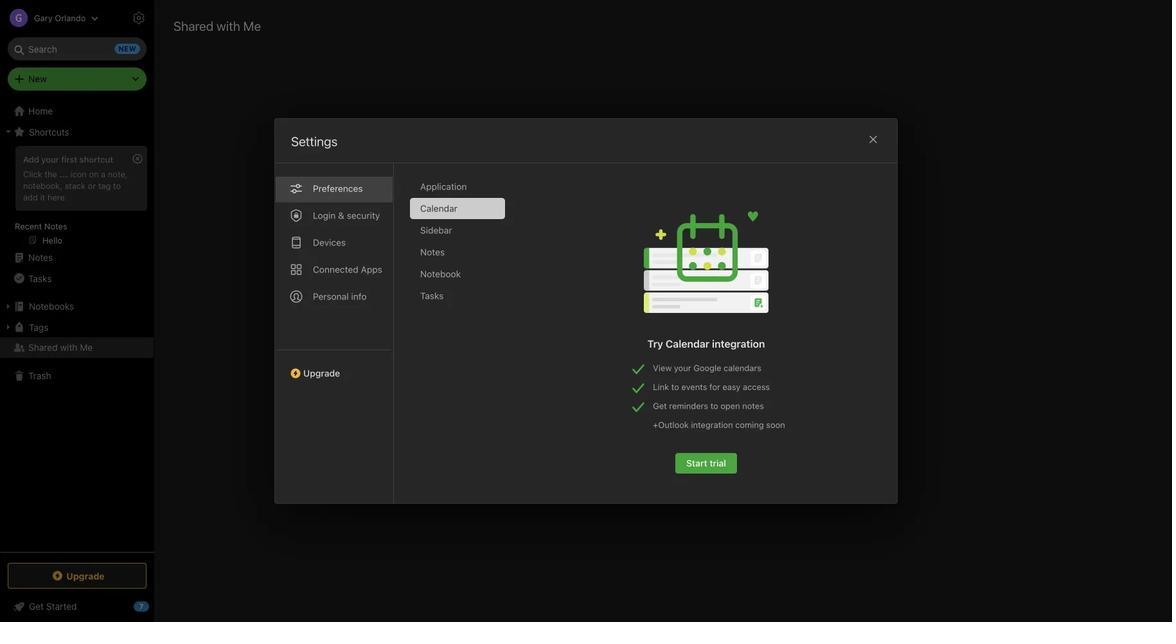 Task type: vqa. For each thing, say whether or not it's contained in the screenshot.
top upgrade
yes



Task type: locate. For each thing, give the bounding box(es) containing it.
0 horizontal spatial tab list
[[275, 163, 394, 503]]

1 vertical spatial your
[[674, 363, 691, 373]]

with
[[217, 18, 240, 33], [60, 342, 77, 353], [669, 362, 689, 375]]

your inside tree
[[41, 154, 59, 164]]

application
[[420, 181, 467, 192]]

to left the "open"
[[711, 401, 719, 411]]

notes inside shared with me element
[[533, 362, 560, 375]]

you
[[692, 362, 708, 375]]

info
[[351, 291, 367, 302]]

trash
[[28, 371, 51, 381]]

1 horizontal spatial upgrade
[[303, 368, 340, 379]]

tab list
[[275, 163, 394, 503], [410, 176, 516, 503]]

get reminders to open notes
[[653, 401, 764, 411]]

your for google
[[674, 363, 691, 373]]

calendar inside tab
[[420, 203, 458, 214]]

+outlook integration coming soon
[[653, 420, 785, 430]]

0 horizontal spatial tasks
[[28, 273, 52, 284]]

1 vertical spatial here.
[[770, 362, 794, 375]]

tasks
[[28, 273, 52, 284], [420, 291, 444, 301]]

None search field
[[17, 37, 138, 60]]

notes left and
[[533, 362, 560, 375]]

0 vertical spatial calendar
[[420, 203, 458, 214]]

connected apps
[[313, 264, 382, 275]]

notes right the recent
[[44, 221, 67, 231]]

notes
[[44, 221, 67, 231], [420, 247, 445, 257], [28, 252, 53, 263], [533, 362, 560, 375]]

notes down sidebar
[[420, 247, 445, 257]]

yet
[[697, 337, 714, 351]]

to right link
[[672, 382, 679, 392]]

1 vertical spatial calendar
[[666, 338, 710, 350]]

1 vertical spatial to
[[672, 382, 679, 392]]

0 horizontal spatial with
[[60, 342, 77, 353]]

calendar tab
[[410, 198, 505, 219]]

1 horizontal spatial shared with me
[[174, 18, 261, 33]]

0 horizontal spatial upgrade button
[[8, 563, 147, 589]]

shortcut
[[79, 154, 113, 164]]

to inside the icon on a note, notebook, stack or tag to add it here.
[[113, 181, 121, 190]]

note,
[[108, 169, 128, 179]]

0 vertical spatial shared
[[174, 18, 214, 33]]

start
[[687, 458, 708, 469]]

add your first shortcut
[[23, 154, 113, 164]]

and
[[563, 362, 580, 375]]

shared up notes and notebooks shared with you will show up here.
[[658, 337, 694, 351]]

0 horizontal spatial calendar
[[420, 203, 458, 214]]

1 horizontal spatial shared
[[174, 18, 214, 33]]

upgrade button
[[275, 350, 393, 384], [8, 563, 147, 589]]

to
[[113, 181, 121, 190], [672, 382, 679, 392], [711, 401, 719, 411]]

1 vertical spatial me
[[80, 342, 93, 353]]

shared down tags
[[28, 342, 58, 353]]

1 horizontal spatial here.
[[770, 362, 794, 375]]

preferences
[[313, 183, 363, 194]]

shared up link
[[635, 362, 667, 375]]

group
[[0, 142, 154, 253]]

0 horizontal spatial upgrade
[[66, 571, 105, 581]]

devices
[[313, 237, 346, 248]]

here. right it
[[47, 192, 67, 202]]

1 horizontal spatial your
[[674, 363, 691, 373]]

your left you
[[674, 363, 691, 373]]

1 vertical spatial tasks
[[420, 291, 444, 301]]

0 vertical spatial integration
[[712, 338, 765, 350]]

upgrade
[[303, 368, 340, 379], [66, 571, 105, 581]]

trial
[[710, 458, 726, 469]]

tasks up notebooks
[[28, 273, 52, 284]]

2 vertical spatial to
[[711, 401, 719, 411]]

to down note,
[[113, 181, 121, 190]]

0 vertical spatial me
[[243, 18, 261, 33]]

0 vertical spatial upgrade
[[303, 368, 340, 379]]

your up 'the'
[[41, 154, 59, 164]]

0 vertical spatial to
[[113, 181, 121, 190]]

your for first
[[41, 154, 59, 164]]

shared inside shared with me element
[[174, 18, 214, 33]]

me
[[243, 18, 261, 33], [80, 342, 93, 353]]

0 horizontal spatial here.
[[47, 192, 67, 202]]

1 vertical spatial upgrade button
[[8, 563, 147, 589]]

1 vertical spatial with
[[60, 342, 77, 353]]

your
[[41, 154, 59, 164], [674, 363, 691, 373]]

events
[[682, 382, 707, 392]]

0 vertical spatial with
[[217, 18, 240, 33]]

shared
[[658, 337, 694, 351], [635, 362, 667, 375]]

view your google calendars
[[653, 363, 762, 373]]

icon on a note, notebook, stack or tag to add it here.
[[23, 169, 128, 202]]

&
[[338, 210, 344, 221]]

tasks inside button
[[28, 273, 52, 284]]

shared inside shared with me 'link'
[[28, 342, 58, 353]]

notebook tab
[[410, 264, 505, 285]]

will
[[711, 362, 726, 375]]

access
[[743, 382, 770, 392]]

notebook,
[[23, 181, 62, 190]]

0 vertical spatial upgrade button
[[275, 350, 393, 384]]

0 horizontal spatial shared
[[28, 342, 58, 353]]

google
[[694, 363, 722, 373]]

new button
[[8, 67, 147, 91]]

tree
[[0, 101, 154, 552]]

settings image
[[131, 10, 147, 26]]

0 horizontal spatial me
[[80, 342, 93, 353]]

or
[[88, 181, 96, 190]]

0 vertical spatial your
[[41, 154, 59, 164]]

calendar up sidebar
[[420, 203, 458, 214]]

shared right settings "image"
[[174, 18, 214, 33]]

1 horizontal spatial upgrade button
[[275, 350, 393, 384]]

1 vertical spatial shared
[[635, 362, 667, 375]]

login
[[313, 210, 336, 221]]

1 horizontal spatial to
[[672, 382, 679, 392]]

integration up calendars
[[712, 338, 765, 350]]

recent notes
[[15, 221, 67, 231]]

shared with me
[[174, 18, 261, 33], [28, 342, 93, 353]]

the
[[45, 169, 57, 179]]

0 horizontal spatial to
[[113, 181, 121, 190]]

shared
[[174, 18, 214, 33], [28, 342, 58, 353]]

nothing
[[613, 337, 655, 351]]

2 vertical spatial with
[[669, 362, 689, 375]]

calendar up you
[[666, 338, 710, 350]]

with inside 'link'
[[60, 342, 77, 353]]

integration down the get reminders to open notes
[[691, 420, 733, 430]]

calendar
[[420, 203, 458, 214], [666, 338, 710, 350]]

tag
[[98, 181, 111, 190]]

get
[[653, 401, 667, 411]]

0 vertical spatial tasks
[[28, 273, 52, 284]]

1 horizontal spatial with
[[217, 18, 240, 33]]

1 horizontal spatial calendar
[[666, 338, 710, 350]]

me inside 'link'
[[80, 342, 93, 353]]

1 vertical spatial upgrade
[[66, 571, 105, 581]]

here.
[[47, 192, 67, 202], [770, 362, 794, 375]]

2 horizontal spatial with
[[669, 362, 689, 375]]

integration
[[712, 338, 765, 350], [691, 420, 733, 430]]

add
[[23, 192, 38, 202]]

notes and notebooks shared with you will show up here.
[[533, 362, 794, 375]]

tab list containing preferences
[[275, 163, 394, 503]]

0 horizontal spatial shared with me
[[28, 342, 93, 353]]

link
[[653, 382, 669, 392]]

1 horizontal spatial tasks
[[420, 291, 444, 301]]

here. right up
[[770, 362, 794, 375]]

open
[[721, 401, 740, 411]]

nothing shared yet
[[613, 337, 714, 351]]

1 horizontal spatial tab list
[[410, 176, 516, 503]]

recent
[[15, 221, 42, 231]]

Search text field
[[17, 37, 138, 60]]

here. inside the icon on a note, notebook, stack or tag to add it here.
[[47, 192, 67, 202]]

0 vertical spatial here.
[[47, 192, 67, 202]]

1 vertical spatial shared
[[28, 342, 58, 353]]

0 vertical spatial shared with me
[[174, 18, 261, 33]]

tasks down notebook
[[420, 291, 444, 301]]

notes inside tab
[[420, 247, 445, 257]]

1 vertical spatial shared with me
[[28, 342, 93, 353]]

start trial button
[[676, 453, 737, 474]]

0 horizontal spatial your
[[41, 154, 59, 164]]

group containing add your first shortcut
[[0, 142, 154, 253]]



Task type: describe. For each thing, give the bounding box(es) containing it.
shortcuts button
[[0, 121, 154, 142]]

tasks button
[[0, 268, 154, 289]]

group inside tree
[[0, 142, 154, 253]]

personal
[[313, 291, 349, 302]]

1 vertical spatial integration
[[691, 420, 733, 430]]

1 horizontal spatial me
[[243, 18, 261, 33]]

apps
[[361, 264, 382, 275]]

notebooks link
[[0, 296, 154, 317]]

home link
[[0, 101, 154, 121]]

notes tab
[[410, 242, 505, 263]]

sidebar
[[420, 225, 452, 236]]

settings
[[291, 134, 338, 149]]

tasks tab
[[410, 285, 505, 307]]

stack
[[65, 181, 86, 190]]

notes down recent notes
[[28, 252, 53, 263]]

...
[[59, 169, 68, 179]]

application tab
[[410, 176, 505, 197]]

tasks inside tab
[[420, 291, 444, 301]]

home
[[28, 106, 53, 116]]

notes
[[743, 401, 764, 411]]

shared with me element
[[154, 0, 1173, 622]]

notes link
[[0, 247, 154, 268]]

tags button
[[0, 317, 154, 337]]

2 horizontal spatial to
[[711, 401, 719, 411]]

notebooks
[[29, 301, 74, 312]]

notebooks
[[583, 362, 632, 375]]

upgrade for the bottom upgrade 'popup button'
[[66, 571, 105, 581]]

coming
[[736, 420, 764, 430]]

try calendar integration
[[648, 338, 765, 350]]

notebook
[[420, 269, 461, 279]]

view
[[653, 363, 672, 373]]

first
[[61, 154, 77, 164]]

soon
[[766, 420, 785, 430]]

add
[[23, 154, 39, 164]]

upgrade for top upgrade 'popup button'
[[303, 368, 340, 379]]

it
[[40, 192, 45, 202]]

shared with me link
[[0, 337, 154, 358]]

tree containing home
[[0, 101, 154, 552]]

icon
[[70, 169, 87, 179]]

expand tags image
[[3, 322, 13, 332]]

for
[[710, 382, 721, 392]]

shortcuts
[[29, 126, 69, 137]]

close image
[[866, 132, 881, 147]]

tags
[[29, 322, 48, 333]]

click
[[23, 169, 42, 179]]

personal info
[[313, 291, 367, 302]]

trash link
[[0, 366, 154, 386]]

security
[[347, 210, 380, 221]]

reminders
[[669, 401, 708, 411]]

sidebar tab
[[410, 220, 505, 241]]

expand notebooks image
[[3, 301, 13, 312]]

show
[[729, 362, 753, 375]]

easy
[[723, 382, 741, 392]]

here. inside shared with me element
[[770, 362, 794, 375]]

tab list containing application
[[410, 176, 516, 503]]

connected
[[313, 264, 359, 275]]

shared with me inside 'link'
[[28, 342, 93, 353]]

click the ...
[[23, 169, 68, 179]]

on
[[89, 169, 99, 179]]

link to events for easy access
[[653, 382, 770, 392]]

new
[[28, 74, 47, 84]]

0 vertical spatial shared
[[658, 337, 694, 351]]

try
[[648, 338, 663, 350]]

calendars
[[724, 363, 762, 373]]

a
[[101, 169, 106, 179]]

+outlook
[[653, 420, 689, 430]]

up
[[756, 362, 768, 375]]

start trial
[[687, 458, 726, 469]]

login & security
[[313, 210, 380, 221]]



